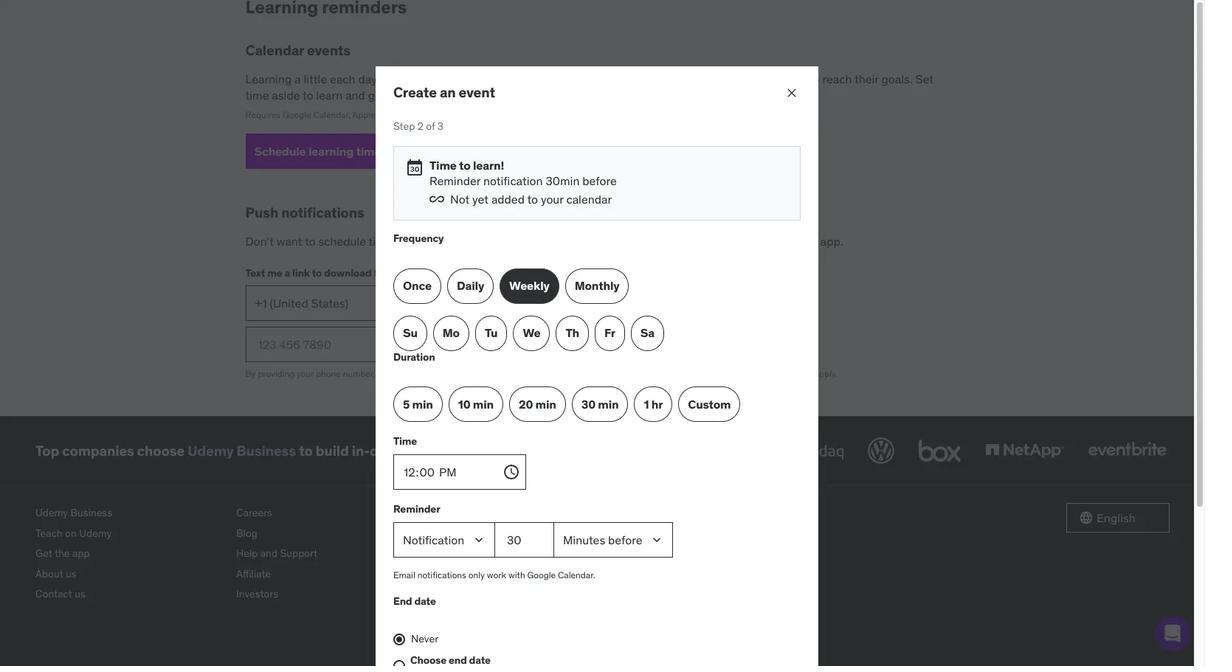 Task type: locate. For each thing, give the bounding box(es) containing it.
1 vertical spatial set
[[438, 234, 456, 249]]

investors
[[236, 588, 278, 601]]

reminder up privacy
[[393, 503, 440, 516]]

personal
[[544, 547, 584, 560]]

text
[[549, 368, 564, 380]]

rates
[[774, 368, 794, 380]]

1 vertical spatial google
[[527, 570, 556, 581]]

app.
[[821, 234, 843, 249], [672, 368, 689, 380]]

us right contact
[[75, 588, 85, 601]]

or
[[417, 110, 425, 121], [489, 547, 498, 560]]

your inside create an event dialog
[[541, 192, 564, 207]]

not yet added to your calendar
[[450, 192, 612, 207]]

0 vertical spatial us
[[66, 567, 77, 581]]

or inside terms privacy policy do not sell or share my personal information sitemap
[[489, 547, 498, 560]]

to down "little"
[[303, 88, 313, 103]]

1 vertical spatial link
[[630, 368, 644, 380]]

min right the 20
[[536, 397, 556, 412]]

small image down the step
[[384, 144, 399, 159]]

your left the phone at the bottom of page
[[297, 368, 314, 380]]

about us link
[[35, 565, 224, 585]]

using
[[445, 88, 473, 103]]

learning down apple
[[309, 144, 354, 158]]

set right the goals.
[[916, 71, 934, 86]]

may
[[796, 368, 813, 380]]

do
[[437, 547, 450, 560]]

0 vertical spatial link
[[292, 267, 310, 280]]

your
[[476, 88, 499, 103], [541, 192, 564, 207], [297, 368, 314, 380]]

a left habit
[[691, 71, 697, 86]]

agree
[[394, 368, 416, 380]]

end
[[393, 595, 412, 608]]

1 min from the left
[[412, 397, 433, 412]]

0 horizontal spatial your
[[297, 368, 314, 380]]

your down 30min
[[541, 192, 564, 207]]

send
[[409, 337, 438, 352]]

udemy
[[742, 234, 779, 249], [188, 442, 234, 460], [35, 506, 68, 520], [79, 527, 112, 540]]

0 vertical spatial app
[[392, 267, 410, 280]]

udemy up "teach"
[[35, 506, 68, 520]]

0 vertical spatial app.
[[821, 234, 843, 249]]

min right 10
[[473, 397, 494, 412]]

1 vertical spatial small image
[[430, 192, 444, 207]]

want
[[277, 234, 302, 249]]

0 vertical spatial small image
[[384, 144, 399, 159]]

business up on
[[70, 506, 112, 520]]

1 horizontal spatial or
[[489, 547, 498, 560]]

google down my
[[527, 570, 556, 581]]

0 horizontal spatial google
[[283, 110, 311, 121]]

notifications left from
[[627, 234, 692, 249]]

support
[[280, 547, 318, 560]]

push
[[598, 234, 624, 249]]

or inside learning a little each day adds up. research shows that students who make learning a habit are more likely to reach their goals. set time aside to learn and get reminders using your learning scheduler. requires google calendar, apple calendar, or outlook
[[417, 110, 425, 121]]

the right get
[[55, 547, 70, 560]]

0 vertical spatial with
[[604, 368, 621, 380]]

0 horizontal spatial app
[[72, 547, 90, 560]]

notifications up "sitemap"
[[418, 570, 467, 581]]

get left push
[[578, 234, 595, 249]]

by providing your phone number, you agree to receive a one-time automated text message with a link to get app. standard messaging rates may apply.
[[245, 368, 838, 380]]

apply.
[[815, 368, 838, 380]]

0 horizontal spatial notifications
[[281, 204, 365, 222]]

duration
[[393, 350, 435, 364]]

sell
[[470, 547, 486, 560]]

0 horizontal spatial and
[[260, 547, 278, 560]]

to left learn! at left
[[459, 158, 471, 173]]

0 horizontal spatial small image
[[384, 144, 399, 159]]

text
[[245, 267, 265, 280]]

0 vertical spatial your
[[476, 88, 499, 103]]

get up hr on the right of page
[[656, 368, 669, 380]]

3
[[438, 120, 444, 133]]

with inside create an event dialog
[[509, 570, 525, 581]]

time inside time to learn! reminder notification 30min before
[[430, 158, 457, 173]]

0 horizontal spatial set
[[438, 234, 456, 249]]

investors link
[[236, 585, 425, 605]]

4 min from the left
[[598, 397, 619, 412]]

to right the added
[[527, 192, 538, 207]]

calendar
[[245, 41, 304, 59]]

top
[[35, 442, 59, 460]]

app for get
[[72, 547, 90, 560]]

0 vertical spatial get
[[368, 88, 386, 103]]

1 horizontal spatial your
[[476, 88, 499, 103]]

udemy business link up get the app link
[[35, 503, 224, 524]]

1 vertical spatial with
[[509, 570, 525, 581]]

weekly
[[509, 278, 550, 293]]

notifications for push notifications
[[281, 204, 365, 222]]

more
[[750, 71, 777, 86]]

providing
[[258, 368, 295, 380]]

1 vertical spatial the
[[374, 267, 390, 280]]

min for 5 min
[[412, 397, 433, 412]]

0 vertical spatial notifications
[[281, 204, 365, 222]]

1 vertical spatial your
[[541, 192, 564, 207]]

2 horizontal spatial the
[[722, 234, 739, 249]]

2 horizontal spatial your
[[541, 192, 564, 207]]

notifications for email notifications only work with google calendar.
[[418, 570, 467, 581]]

time to learn! reminder notification 30min before
[[430, 158, 617, 188]]

notifications inside create an event dialog
[[418, 570, 467, 581]]

push notifications
[[245, 204, 365, 222]]

a
[[295, 71, 301, 86], [691, 71, 697, 86], [459, 234, 466, 249], [285, 267, 290, 280], [459, 368, 464, 380], [623, 368, 628, 380]]

calendar events
[[245, 41, 351, 59]]

0 horizontal spatial business
[[70, 506, 112, 520]]

and
[[346, 88, 365, 103], [260, 547, 278, 560]]

learning inside button
[[309, 144, 354, 158]]

time down apple
[[356, 144, 381, 158]]

1 horizontal spatial notifications
[[418, 570, 467, 581]]

0 vertical spatial time
[[430, 158, 457, 173]]

min for 30 min
[[598, 397, 619, 412]]

none number field inside create an event dialog
[[495, 523, 554, 558]]

companies
[[62, 442, 134, 460]]

30min
[[546, 174, 580, 188]]

once
[[403, 278, 432, 293]]

0 horizontal spatial calendar,
[[313, 110, 351, 121]]

your inside learning a little each day adds up. research shows that students who make learning a habit are more likely to reach their goals. set time aside to learn and get reminders using your learning scheduler. requires google calendar, apple calendar, or outlook
[[476, 88, 499, 103]]

small image left the not
[[430, 192, 444, 207]]

1 horizontal spatial small image
[[430, 192, 444, 207]]

email notifications only work with google calendar.
[[393, 570, 595, 581]]

1 vertical spatial or
[[489, 547, 498, 560]]

app down on
[[72, 547, 90, 560]]

0 vertical spatial reminder
[[430, 174, 481, 188]]

students
[[540, 71, 586, 86]]

schedule
[[319, 234, 366, 249]]

1 horizontal spatial with
[[604, 368, 621, 380]]

udemy business link up careers
[[188, 442, 296, 460]]

0 horizontal spatial or
[[417, 110, 425, 121]]

terms link
[[437, 503, 626, 524]]

with right message
[[604, 368, 621, 380]]

app down blocks?
[[392, 267, 410, 280]]

0 horizontal spatial app.
[[672, 368, 689, 380]]

0 horizontal spatial with
[[509, 570, 525, 581]]

set right blocks?
[[438, 234, 456, 249]]

10
[[458, 397, 471, 412]]

1 horizontal spatial google
[[527, 570, 556, 581]]

0 vertical spatial and
[[346, 88, 365, 103]]

0 horizontal spatial the
[[55, 547, 70, 560]]

link up 1
[[630, 368, 644, 380]]

min right "30"
[[598, 397, 619, 412]]

up.
[[408, 71, 425, 86]]

small image
[[384, 144, 399, 159], [430, 192, 444, 207]]

1 vertical spatial reminder
[[393, 503, 440, 516]]

20 min
[[519, 397, 556, 412]]

get
[[35, 547, 52, 560]]

and down day
[[346, 88, 365, 103]]

that
[[516, 71, 537, 86]]

with
[[604, 368, 621, 380], [509, 570, 525, 581]]

business inside udemy business teach on udemy get the app about us contact us
[[70, 506, 112, 520]]

or left of
[[417, 110, 425, 121]]

1 calendar, from the left
[[313, 110, 351, 121]]

1 horizontal spatial set
[[916, 71, 934, 86]]

the for text me a link to download the app
[[374, 267, 390, 280]]

1 horizontal spatial the
[[374, 267, 390, 280]]

scheduler.
[[547, 88, 601, 103]]

google down aside
[[283, 110, 311, 121]]

to left build
[[299, 442, 313, 460]]

policy
[[473, 527, 500, 540]]

monthly
[[575, 278, 620, 293]]

date
[[414, 595, 436, 608]]

udemy right on
[[79, 527, 112, 540]]

1 vertical spatial notifications
[[627, 234, 692, 249]]

30 min
[[581, 397, 619, 412]]

None number field
[[495, 523, 554, 558]]

1 vertical spatial app.
[[672, 368, 689, 380]]

to right 'reminder'
[[564, 234, 575, 249]]

the right the download
[[374, 267, 390, 280]]

google inside create an event dialog
[[527, 570, 556, 581]]

Time time field
[[393, 455, 520, 491]]

2 vertical spatial the
[[55, 547, 70, 560]]

0 vertical spatial or
[[417, 110, 425, 121]]

the inside udemy business teach on udemy get the app about us contact us
[[55, 547, 70, 560]]

and right help
[[260, 547, 278, 560]]

1 vertical spatial app
[[72, 547, 90, 560]]

with right work
[[509, 570, 525, 581]]

get down day
[[368, 88, 386, 103]]

time down 5
[[393, 435, 417, 448]]

0 horizontal spatial get
[[368, 88, 386, 103]]

1 horizontal spatial and
[[346, 88, 365, 103]]

learning
[[245, 71, 292, 86]]

google inside learning a little each day adds up. research shows that students who make learning a habit are more likely to reach their goals. set time aside to learn and get reminders using your learning scheduler. requires google calendar, apple calendar, or outlook
[[283, 110, 311, 121]]

or right the sell
[[489, 547, 498, 560]]

link right me
[[292, 267, 310, 280]]

10 min
[[458, 397, 494, 412]]

0 vertical spatial google
[[283, 110, 311, 121]]

2 min from the left
[[473, 397, 494, 412]]

your down shows
[[476, 88, 499, 103]]

time
[[430, 158, 457, 173], [393, 435, 417, 448]]

calendar, down learn
[[313, 110, 351, 121]]

notifications up 'schedule'
[[281, 204, 365, 222]]

app inside udemy business teach on udemy get the app about us contact us
[[72, 547, 90, 560]]

app. left standard on the right
[[672, 368, 689, 380]]

calendar,
[[313, 110, 351, 121], [378, 110, 415, 121]]

0 vertical spatial set
[[916, 71, 934, 86]]

the right from
[[722, 234, 739, 249]]

notifications
[[281, 204, 365, 222], [627, 234, 692, 249], [418, 570, 467, 581]]

time down learning
[[245, 88, 269, 103]]

receive
[[428, 368, 457, 380]]

min right 5
[[412, 397, 433, 412]]

time left automated at bottom left
[[484, 368, 502, 380]]

on
[[65, 527, 77, 540]]

1 vertical spatial business
[[70, 506, 112, 520]]

set
[[916, 71, 934, 86], [438, 234, 456, 249]]

time
[[245, 88, 269, 103], [356, 144, 381, 158], [369, 234, 392, 249], [484, 368, 502, 380]]

app. right mobile
[[821, 234, 843, 249]]

1 horizontal spatial calendar,
[[378, 110, 415, 121]]

0 vertical spatial business
[[237, 442, 296, 460]]

2 vertical spatial notifications
[[418, 570, 467, 581]]

step 2 of 3
[[393, 120, 444, 133]]

calendar, left 2
[[378, 110, 415, 121]]

2 vertical spatial get
[[656, 368, 669, 380]]

to inside time to learn! reminder notification 30min before
[[459, 158, 471, 173]]

to right likely
[[809, 71, 820, 86]]

business up careers
[[237, 442, 296, 460]]

to left the download
[[312, 267, 322, 280]]

1 horizontal spatial link
[[630, 368, 644, 380]]

1 vertical spatial time
[[393, 435, 417, 448]]

0 horizontal spatial link
[[292, 267, 310, 280]]

2 calendar, from the left
[[378, 110, 415, 121]]

1 vertical spatial and
[[260, 547, 278, 560]]

0 horizontal spatial time
[[393, 435, 417, 448]]

to up 1
[[646, 368, 654, 380]]

create an event dialog
[[376, 67, 819, 667]]

time right medium image
[[430, 158, 457, 173]]

1 horizontal spatial app.
[[821, 234, 843, 249]]

careers link
[[236, 503, 425, 524]]

reminder up the not
[[430, 174, 481, 188]]

skills.
[[471, 442, 509, 460]]

reach
[[823, 71, 852, 86]]

3 min from the left
[[536, 397, 556, 412]]

us right about
[[66, 567, 77, 581]]

a left one-
[[459, 368, 464, 380]]

not
[[453, 547, 468, 560]]

1 horizontal spatial time
[[430, 158, 457, 173]]

udemy right choose
[[188, 442, 234, 460]]

and inside learning a little each day adds up. research shows that students who make learning a habit are more likely to reach their goals. set time aside to learn and get reminders using your learning scheduler. requires google calendar, apple calendar, or outlook
[[346, 88, 365, 103]]

1 vertical spatial get
[[578, 234, 595, 249]]

1 horizontal spatial app
[[392, 267, 410, 280]]



Task type: vqa. For each thing, say whether or not it's contained in the screenshot.
Don't
yes



Task type: describe. For each thing, give the bounding box(es) containing it.
yet
[[473, 192, 489, 207]]

1 horizontal spatial business
[[237, 442, 296, 460]]

who
[[589, 71, 611, 86]]

blocks?
[[395, 234, 435, 249]]

close modal image
[[785, 86, 799, 101]]

0 vertical spatial udemy business link
[[188, 442, 296, 460]]

affiliate
[[236, 567, 271, 581]]

su
[[403, 326, 418, 340]]

nasdaq image
[[763, 435, 847, 467]]

we
[[523, 326, 541, 340]]

make
[[614, 71, 643, 86]]

about
[[35, 567, 63, 581]]

not
[[450, 192, 470, 207]]

to right agree on the left bottom of the page
[[418, 368, 426, 380]]

email
[[393, 570, 415, 581]]

eventbrite image
[[1085, 435, 1170, 467]]

to right want
[[305, 234, 316, 249]]

affiliate link
[[236, 565, 425, 585]]

schedule learning time
[[254, 144, 381, 158]]

app for download
[[392, 267, 410, 280]]

demand
[[370, 442, 424, 460]]

1 vertical spatial udemy business link
[[35, 503, 224, 524]]

sitemap
[[437, 582, 476, 595]]

time for time to learn! reminder notification 30min before
[[430, 158, 457, 173]]

time inside learning a little each day adds up. research shows that students who make learning a habit are more likely to reach their goals. set time aside to learn and get reminders using your learning scheduler. requires google calendar, apple calendar, or outlook
[[245, 88, 269, 103]]

top companies choose udemy business to build in-demand career skills.
[[35, 442, 509, 460]]

blog
[[236, 527, 258, 540]]

of
[[426, 120, 435, 133]]

calendar.
[[558, 570, 595, 581]]

careers blog help and support affiliate investors
[[236, 506, 318, 601]]

create an event
[[393, 84, 495, 101]]

push
[[245, 204, 278, 222]]

message
[[566, 368, 602, 380]]

information
[[437, 562, 490, 575]]

goals.
[[882, 71, 913, 86]]

get the app link
[[35, 544, 224, 565]]

learn
[[316, 88, 343, 103]]

daily
[[457, 278, 484, 293]]

terms
[[437, 506, 465, 520]]

schedule learning time button
[[245, 134, 408, 169]]

box image
[[915, 435, 965, 467]]

terms privacy policy do not sell or share my personal information sitemap
[[437, 506, 584, 595]]

mobile
[[782, 234, 818, 249]]

1
[[644, 397, 649, 412]]

a right message
[[623, 368, 628, 380]]

a right me
[[285, 267, 290, 280]]

2
[[418, 120, 424, 133]]

day
[[358, 71, 377, 86]]

small image inside schedule learning time button
[[384, 144, 399, 159]]

2 vertical spatial your
[[297, 368, 314, 380]]

and inside careers blog help and support affiliate investors
[[260, 547, 278, 560]]

adds
[[380, 71, 405, 86]]

sitemap link
[[437, 579, 626, 599]]

sa
[[641, 326, 655, 340]]

contact us link
[[35, 585, 224, 605]]

get inside learning a little each day adds up. research shows that students who make learning a habit are more likely to reach their goals. set time aside to learn and get reminders using your learning scheduler. requires google calendar, apple calendar, or outlook
[[368, 88, 386, 103]]

2 horizontal spatial notifications
[[627, 234, 692, 249]]

schedule
[[254, 144, 306, 158]]

1 vertical spatial us
[[75, 588, 85, 601]]

reminders
[[388, 88, 442, 103]]

event
[[459, 84, 495, 101]]

only
[[469, 570, 485, 581]]

text me a link to download the app
[[245, 267, 410, 280]]

apple
[[353, 110, 376, 121]]

learning down the that
[[502, 88, 544, 103]]

reminder inside time to learn! reminder notification 30min before
[[430, 174, 481, 188]]

udemy left mobile
[[742, 234, 779, 249]]

research
[[427, 71, 477, 86]]

contact
[[35, 588, 72, 601]]

1 horizontal spatial get
[[578, 234, 595, 249]]

standard
[[691, 368, 727, 380]]

my
[[528, 547, 542, 560]]

frequency
[[393, 232, 444, 245]]

5
[[403, 397, 410, 412]]

a left "little"
[[295, 71, 301, 86]]

are
[[730, 71, 747, 86]]

min for 20 min
[[536, 397, 556, 412]]

netapp image
[[983, 435, 1067, 467]]

likely
[[780, 71, 806, 86]]

work
[[487, 570, 506, 581]]

end date
[[393, 595, 436, 608]]

by
[[245, 368, 256, 380]]

send button
[[394, 327, 453, 363]]

learning right make
[[646, 71, 688, 86]]

fr
[[605, 326, 615, 340]]

never
[[411, 633, 439, 646]]

create
[[393, 84, 437, 101]]

set inside learning a little each day adds up. research shows that students who make learning a habit are more likely to reach their goals. set time aside to learn and get reminders using your learning scheduler. requires google calendar, apple calendar, or outlook
[[916, 71, 934, 86]]

privacy
[[437, 527, 470, 540]]

time for time
[[393, 435, 417, 448]]

learning a little each day adds up. research shows that students who make learning a habit are more likely to reach their goals. set time aside to learn and get reminders using your learning scheduler. requires google calendar, apple calendar, or outlook
[[245, 71, 934, 121]]

tu
[[485, 326, 498, 340]]

step
[[393, 120, 415, 133]]

medium image
[[406, 159, 424, 176]]

small image inside create an event dialog
[[430, 192, 444, 207]]

time left blocks?
[[369, 234, 392, 249]]

0 vertical spatial the
[[722, 234, 739, 249]]

blog link
[[236, 524, 425, 544]]

volkswagen image
[[865, 435, 898, 467]]

me
[[267, 267, 282, 280]]

each
[[330, 71, 355, 86]]

outlook
[[427, 110, 459, 121]]

a down the not
[[459, 234, 466, 249]]

1 hr
[[644, 397, 663, 412]]

calendar
[[567, 192, 612, 207]]

an
[[440, 84, 456, 101]]

learning down yet
[[468, 234, 511, 249]]

choose
[[137, 442, 185, 460]]

123 456 7890 text field
[[245, 327, 394, 363]]

min for 10 min
[[473, 397, 494, 412]]

time inside button
[[356, 144, 381, 158]]

share
[[500, 547, 526, 560]]

teach on udemy link
[[35, 524, 224, 544]]

the for udemy business teach on udemy get the app about us contact us
[[55, 547, 70, 560]]

before
[[583, 174, 617, 188]]

requires
[[245, 110, 281, 121]]

2 horizontal spatial get
[[656, 368, 669, 380]]

small image
[[1079, 511, 1094, 526]]



